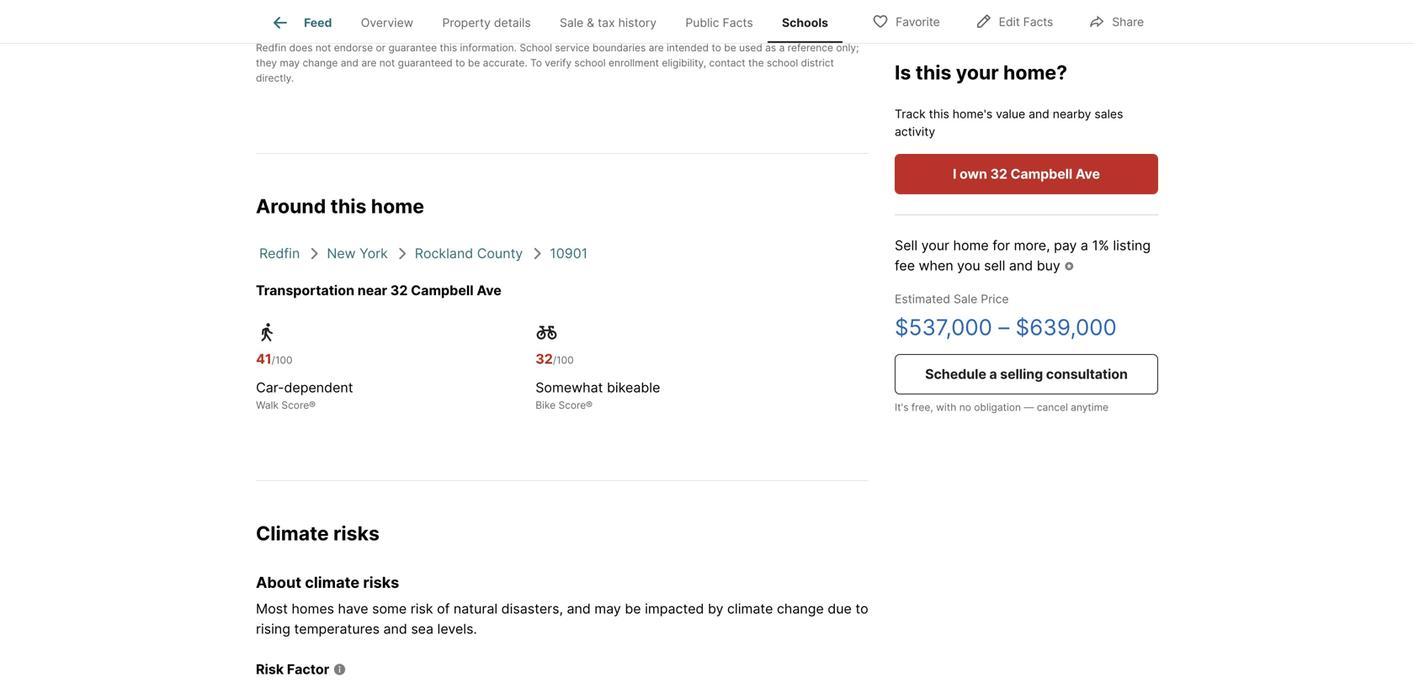 Task type: locate. For each thing, give the bounding box(es) containing it.
0 horizontal spatial ®
[[309, 400, 316, 412]]

home?
[[1003, 61, 1067, 84]]

® inside car-dependent walk score ®
[[309, 400, 316, 412]]

history
[[618, 15, 657, 30]]

dependent
[[284, 380, 353, 396]]

only;
[[836, 42, 859, 54]]

property details tab
[[428, 3, 545, 43]]

a left the selling
[[989, 366, 997, 382]]

0 vertical spatial be
[[724, 42, 736, 54]]

1 vertical spatial redfin
[[259, 246, 300, 262]]

school down the service
[[574, 57, 606, 69]]

bike
[[536, 400, 556, 412]]

this up guaranteed
[[440, 42, 457, 54]]

climate
[[256, 522, 329, 546]]

score inside car-dependent walk score ®
[[282, 400, 309, 412]]

1 vertical spatial home
[[953, 237, 989, 254]]

rockland county link
[[415, 246, 523, 262]]

some
[[372, 601, 407, 617]]

disasters,
[[501, 601, 563, 617]]

be left impacted
[[625, 601, 641, 617]]

0 horizontal spatial your
[[921, 237, 949, 254]]

1 horizontal spatial are
[[649, 42, 664, 54]]

2 vertical spatial to
[[856, 601, 868, 617]]

sell your home for more, pay a 1% listing fee when you sell and buy
[[895, 237, 1151, 274]]

1 vertical spatial campbell
[[411, 283, 474, 299]]

2 vertical spatial 32
[[536, 351, 553, 368]]

tab list
[[256, 0, 856, 43]]

be down information.
[[468, 57, 480, 69]]

factor
[[287, 662, 329, 678]]

not inside school service boundaries are intended to be used as a reference only; they may change and are not
[[379, 57, 395, 69]]

1 ® from the left
[[309, 400, 316, 412]]

more,
[[1014, 237, 1050, 254]]

0 vertical spatial change
[[303, 57, 338, 69]]

feed
[[304, 15, 332, 30]]

price
[[981, 292, 1009, 306]]

to up "contact"
[[712, 42, 721, 54]]

not down redfin does not endorse or guarantee this information.
[[379, 57, 395, 69]]

/100 for 41
[[272, 355, 293, 367]]

0 vertical spatial not
[[316, 42, 331, 54]]

may
[[280, 57, 300, 69], [595, 601, 621, 617]]

redfin does not endorse or guarantee this information.
[[256, 42, 517, 54]]

redfin link
[[259, 246, 300, 262]]

your inside the sell your home for more, pay a 1% listing fee when you sell and buy
[[921, 237, 949, 254]]

® inside somewhat bikeable bike score ®
[[586, 400, 593, 412]]

climate inside most homes have some risk of natural disasters, and may be impacted by climate change due to rising temperatures and sea levels.
[[727, 601, 773, 617]]

1 horizontal spatial score
[[558, 400, 586, 412]]

the right visiting
[[427, 16, 443, 29]]

estimated sale price $537,000 – $639,000
[[895, 292, 1117, 341]]

temperatures
[[294, 621, 380, 638]]

$639,000
[[1016, 314, 1117, 341]]

public facts tab
[[671, 3, 768, 43]]

enrollment
[[609, 57, 659, 69]]

1 horizontal spatial a
[[989, 366, 997, 382]]

change down does
[[303, 57, 338, 69]]

by up does
[[302, 16, 313, 29]]

and inside the sell your home for more, pay a 1% listing fee when you sell and buy
[[1009, 257, 1033, 274]]

1 horizontal spatial ave
[[1076, 166, 1100, 182]]

public
[[686, 15, 719, 30]]

bikeable
[[607, 380, 660, 396]]

0 vertical spatial may
[[280, 57, 300, 69]]

1 school from the left
[[574, 57, 606, 69]]

estimated
[[895, 292, 950, 306]]

campbell inside button
[[1011, 166, 1073, 182]]

edit facts
[[999, 15, 1053, 29]]

natural
[[454, 601, 498, 617]]

0 vertical spatial 32
[[990, 166, 1007, 182]]

® down somewhat
[[586, 400, 593, 412]]

campbell down the track this home's value and nearby sales activity
[[1011, 166, 1073, 182]]

this right track
[[929, 107, 949, 121]]

1 horizontal spatial may
[[595, 601, 621, 617]]

car-
[[256, 380, 284, 396]]

are down or
[[361, 57, 377, 69]]

are up enrollment
[[649, 42, 664, 54]]

0 horizontal spatial not
[[316, 42, 331, 54]]

tab list containing feed
[[256, 0, 856, 43]]

your up when
[[921, 237, 949, 254]]

1 vertical spatial your
[[921, 237, 949, 254]]

score down somewhat
[[558, 400, 586, 412]]

2 vertical spatial a
[[989, 366, 997, 382]]

1 horizontal spatial school
[[767, 57, 798, 69]]

0 vertical spatial to
[[712, 42, 721, 54]]

risk factor
[[256, 662, 329, 678]]

facts right edit
[[1023, 15, 1053, 29]]

0 horizontal spatial /100
[[272, 355, 293, 367]]

to down information.
[[455, 57, 465, 69]]

change inside most homes have some risk of natural disasters, and may be impacted by climate change due to rising temperatures and sea levels.
[[777, 601, 824, 617]]

0 horizontal spatial by
[[302, 16, 313, 29]]

a left 1%
[[1081, 237, 1088, 254]]

1 horizontal spatial change
[[777, 601, 824, 617]]

near
[[358, 283, 387, 299]]

somewhat bikeable bike score ®
[[536, 380, 660, 412]]

1 horizontal spatial climate
[[727, 601, 773, 617]]

0 horizontal spatial climate
[[305, 574, 360, 592]]

by inside most homes have some risk of natural disasters, and may be impacted by climate change due to rising temperatures and sea levels.
[[708, 601, 723, 617]]

41
[[256, 351, 272, 368]]

impacted
[[645, 601, 704, 617]]

property
[[442, 15, 491, 30]]

public facts
[[686, 15, 753, 30]]

0 vertical spatial redfin
[[256, 42, 286, 54]]

$537,000
[[895, 314, 992, 341]]

campbell for near
[[411, 283, 474, 299]]

a inside the sell your home for more, pay a 1% listing fee when you sell and buy
[[1081, 237, 1088, 254]]

change for due
[[777, 601, 824, 617]]

2 /100 from the left
[[553, 355, 574, 367]]

0 horizontal spatial change
[[303, 57, 338, 69]]

1 horizontal spatial be
[[625, 601, 641, 617]]

2 ® from the left
[[586, 400, 593, 412]]

facts for public facts
[[723, 15, 753, 30]]

and inside school service boundaries are intended to be used as a reference only; they may change and are not
[[341, 57, 359, 69]]

change left due
[[777, 601, 824, 617]]

and down more,
[[1009, 257, 1033, 274]]

campbell for own
[[1011, 166, 1073, 182]]

0 horizontal spatial score
[[282, 400, 309, 412]]

sale left price
[[954, 292, 977, 306]]

0 vertical spatial ave
[[1076, 166, 1100, 182]]

0 vertical spatial the
[[427, 16, 443, 29]]

school down as
[[767, 57, 798, 69]]

1 vertical spatial 32
[[390, 283, 408, 299]]

/100
[[272, 355, 293, 367], [553, 355, 574, 367]]

the inside "guaranteed to be accurate. to verify school enrollment eligibility, contact the school district directly."
[[748, 57, 764, 69]]

to right due
[[856, 601, 868, 617]]

score for car-
[[282, 400, 309, 412]]

home up york
[[371, 194, 424, 218]]

by right impacted
[[708, 601, 723, 617]]

your up home's
[[956, 61, 999, 84]]

1 vertical spatial to
[[455, 57, 465, 69]]

0 horizontal spatial school
[[574, 57, 606, 69]]

/100 inside 41 /100
[[272, 355, 293, 367]]

guaranteed
[[398, 57, 453, 69]]

may down does
[[280, 57, 300, 69]]

the down used
[[748, 57, 764, 69]]

this right is at the right top of the page
[[916, 61, 952, 84]]

0 horizontal spatial to
[[455, 57, 465, 69]]

risks
[[333, 522, 380, 546], [363, 574, 399, 592]]

and right 'disasters,'
[[567, 601, 591, 617]]

campbell
[[1011, 166, 1073, 182], [411, 283, 474, 299]]

0 horizontal spatial be
[[468, 57, 480, 69]]

1 vertical spatial are
[[361, 57, 377, 69]]

® down dependent
[[309, 400, 316, 412]]

1 vertical spatial may
[[595, 601, 621, 617]]

32 right near
[[390, 283, 408, 299]]

1 horizontal spatial ®
[[586, 400, 593, 412]]

and down endorse at the left top of the page
[[341, 57, 359, 69]]

®
[[309, 400, 316, 412], [586, 400, 593, 412]]

ave for i own 32 campbell ave
[[1076, 166, 1100, 182]]

a right as
[[779, 42, 785, 54]]

and up or
[[370, 16, 388, 29]]

car-dependent walk score ®
[[256, 380, 353, 412]]

1 vertical spatial sale
[[954, 292, 977, 306]]

be up "contact"
[[724, 42, 736, 54]]

ave inside button
[[1076, 166, 1100, 182]]

0 vertical spatial home
[[371, 194, 424, 218]]

1 vertical spatial risks
[[363, 574, 399, 592]]

when
[[919, 257, 953, 274]]

sell
[[984, 257, 1005, 274]]

1 vertical spatial the
[[748, 57, 764, 69]]

0 horizontal spatial home
[[371, 194, 424, 218]]

2 vertical spatial be
[[625, 601, 641, 617]]

to inside "guaranteed to be accurate. to verify school enrollment eligibility, contact the school district directly."
[[455, 57, 465, 69]]

ave down nearby
[[1076, 166, 1100, 182]]

1 vertical spatial climate
[[727, 601, 773, 617]]

2 horizontal spatial be
[[724, 42, 736, 54]]

1 horizontal spatial sale
[[954, 292, 977, 306]]

2 score from the left
[[558, 400, 586, 412]]

/100 inside 32 /100
[[553, 355, 574, 367]]

edit
[[999, 15, 1020, 29]]

ave
[[1076, 166, 1100, 182], [477, 283, 502, 299]]

change
[[303, 57, 338, 69], [777, 601, 824, 617]]

is
[[895, 61, 911, 84]]

may left impacted
[[595, 601, 621, 617]]

home up the you
[[953, 237, 989, 254]]

sale left &
[[560, 15, 584, 30]]

verify
[[545, 57, 572, 69]]

&
[[587, 15, 594, 30]]

campbell down rockland
[[411, 283, 474, 299]]

32 up somewhat
[[536, 351, 553, 368]]

1 horizontal spatial not
[[379, 57, 395, 69]]

schedule a selling consultation button
[[895, 354, 1158, 395]]

1 /100 from the left
[[272, 355, 293, 367]]

home's
[[953, 107, 993, 121]]

home inside the sell your home for more, pay a 1% listing fee when you sell and buy
[[953, 237, 989, 254]]

is this your home?
[[895, 61, 1067, 84]]

not right does
[[316, 42, 331, 54]]

to
[[712, 42, 721, 54], [455, 57, 465, 69], [856, 601, 868, 617]]

1 vertical spatial ave
[[477, 283, 502, 299]]

share button
[[1074, 4, 1158, 38]]

2 horizontal spatial 32
[[990, 166, 1007, 182]]

0 vertical spatial sale
[[560, 15, 584, 30]]

redfin up transportation
[[259, 246, 300, 262]]

this inside the track this home's value and nearby sales activity
[[929, 107, 949, 121]]

1 vertical spatial by
[[708, 601, 723, 617]]

be inside school service boundaries are intended to be used as a reference only; they may change and are not
[[724, 42, 736, 54]]

facts up used
[[723, 15, 753, 30]]

change inside school service boundaries are intended to be used as a reference only; they may change and are not
[[303, 57, 338, 69]]

it's
[[895, 401, 909, 414]]

2 horizontal spatial a
[[1081, 237, 1088, 254]]

1 horizontal spatial your
[[956, 61, 999, 84]]

/100 up car-
[[272, 355, 293, 367]]

a
[[779, 42, 785, 54], [1081, 237, 1088, 254], [989, 366, 997, 382]]

1 horizontal spatial 32
[[536, 351, 553, 368]]

1 horizontal spatial home
[[953, 237, 989, 254]]

1 horizontal spatial to
[[712, 42, 721, 54]]

ave for transportation near 32 campbell ave
[[477, 283, 502, 299]]

i own 32 campbell ave button
[[895, 154, 1158, 194]]

0 vertical spatial a
[[779, 42, 785, 54]]

1 score from the left
[[282, 400, 309, 412]]

1 horizontal spatial by
[[708, 601, 723, 617]]

facts inside public facts tab
[[723, 15, 753, 30]]

32 /100
[[536, 351, 574, 368]]

rockland
[[415, 246, 473, 262]]

contact
[[709, 57, 745, 69]]

/100 for 32
[[553, 355, 574, 367]]

risks up about climate risks
[[333, 522, 380, 546]]

1 horizontal spatial the
[[748, 57, 764, 69]]

schools
[[782, 15, 828, 30]]

schedule
[[925, 366, 986, 382]]

redfin up they
[[256, 42, 286, 54]]

facts inside edit facts button
[[1023, 15, 1053, 29]]

1 vertical spatial change
[[777, 601, 824, 617]]

may inside most homes have some risk of natural disasters, and may be impacted by climate change due to rising temperatures and sea levels.
[[595, 601, 621, 617]]

schools tab
[[768, 3, 843, 43]]

0 vertical spatial by
[[302, 16, 313, 29]]

32
[[990, 166, 1007, 182], [390, 283, 408, 299], [536, 351, 553, 368]]

and down some
[[383, 621, 407, 638]]

0 horizontal spatial facts
[[723, 15, 753, 30]]

score for somewhat
[[558, 400, 586, 412]]

own
[[960, 166, 987, 182]]

32 right the own
[[990, 166, 1007, 182]]

2 horizontal spatial to
[[856, 601, 868, 617]]

and right the value
[[1029, 107, 1050, 121]]

1 horizontal spatial campbell
[[1011, 166, 1073, 182]]

this for track this home's value and nearby sales activity
[[929, 107, 949, 121]]

1 vertical spatial be
[[468, 57, 480, 69]]

® for car-
[[309, 400, 316, 412]]

climate up homes
[[305, 574, 360, 592]]

0 vertical spatial are
[[649, 42, 664, 54]]

0 horizontal spatial may
[[280, 57, 300, 69]]

0 horizontal spatial ave
[[477, 283, 502, 299]]

redfin for redfin
[[259, 246, 300, 262]]

0 vertical spatial climate
[[305, 574, 360, 592]]

1 horizontal spatial /100
[[553, 355, 574, 367]]

0 horizontal spatial campbell
[[411, 283, 474, 299]]

1 vertical spatial a
[[1081, 237, 1088, 254]]

score inside somewhat bikeable bike score ®
[[558, 400, 586, 412]]

accurate.
[[483, 57, 527, 69]]

details
[[494, 15, 531, 30]]

ave down county
[[477, 283, 502, 299]]

sales
[[1095, 107, 1123, 121]]

school
[[574, 57, 606, 69], [767, 57, 798, 69]]

overview tab
[[346, 3, 428, 43]]

0 horizontal spatial a
[[779, 42, 785, 54]]

1 horizontal spatial facts
[[1023, 15, 1053, 29]]

and
[[370, 16, 388, 29], [341, 57, 359, 69], [1029, 107, 1050, 121], [1009, 257, 1033, 274], [567, 601, 591, 617], [383, 621, 407, 638]]

0 horizontal spatial 32
[[390, 283, 408, 299]]

1 vertical spatial not
[[379, 57, 395, 69]]

0 horizontal spatial sale
[[560, 15, 584, 30]]

climate right impacted
[[727, 601, 773, 617]]

risks up some
[[363, 574, 399, 592]]

by
[[302, 16, 313, 29], [708, 601, 723, 617]]

this up new
[[331, 194, 367, 218]]

/100 up somewhat
[[553, 355, 574, 367]]

32 inside button
[[990, 166, 1007, 182]]

themselves.
[[485, 16, 542, 29]]

score right walk
[[282, 400, 309, 412]]

0 vertical spatial campbell
[[1011, 166, 1073, 182]]

sale & tax history tab
[[545, 3, 671, 43]]



Task type: describe. For each thing, give the bounding box(es) containing it.
no
[[959, 401, 971, 414]]

consultation
[[1046, 366, 1128, 382]]

track
[[895, 107, 926, 121]]

to inside school service boundaries are intended to be used as a reference only; they may change and are not
[[712, 42, 721, 54]]

school
[[520, 42, 552, 54]]

® for somewhat
[[586, 400, 593, 412]]

sea
[[411, 621, 434, 638]]

0 vertical spatial your
[[956, 61, 999, 84]]

most homes have some risk of natural disasters, and may be impacted by climate change due to rising temperatures and sea levels.
[[256, 601, 868, 638]]

0 horizontal spatial the
[[427, 16, 443, 29]]

cancel
[[1037, 401, 1068, 414]]

be inside "guaranteed to be accurate. to verify school enrollment eligibility, contact the school district directly."
[[468, 57, 480, 69]]

schedule a selling consultation
[[925, 366, 1128, 382]]

0 vertical spatial risks
[[333, 522, 380, 546]]

does
[[289, 42, 313, 54]]

for
[[993, 237, 1010, 254]]

and inside the track this home's value and nearby sales activity
[[1029, 107, 1050, 121]]

risk
[[256, 662, 284, 678]]

home for transportation near 32 campbell ave
[[371, 194, 424, 218]]

32 for own
[[990, 166, 1007, 182]]

to inside most homes have some risk of natural disasters, and may be impacted by climate change due to rising temperatures and sea levels.
[[856, 601, 868, 617]]

buy
[[1037, 257, 1060, 274]]

climate risks
[[256, 522, 380, 546]]

endorse
[[334, 42, 373, 54]]

tax
[[598, 15, 615, 30]]

contacting
[[316, 16, 367, 29]]

this for is this your home?
[[916, 61, 952, 84]]

around
[[256, 194, 326, 218]]

rising
[[256, 621, 290, 638]]

sale inside tab
[[560, 15, 584, 30]]

they
[[256, 57, 277, 69]]

i own 32 campbell ave
[[953, 166, 1100, 182]]

homes
[[292, 601, 334, 617]]

feed link
[[270, 13, 332, 33]]

may inside school service boundaries are intended to be used as a reference only; they may change and are not
[[280, 57, 300, 69]]

redfin for redfin does not endorse or guarantee this information.
[[256, 42, 286, 54]]

nearby
[[1053, 107, 1091, 121]]

as
[[765, 42, 776, 54]]

sale & tax history
[[560, 15, 657, 30]]

41 /100
[[256, 351, 293, 368]]

overview
[[361, 15, 413, 30]]

a inside schedule a selling consultation button
[[989, 366, 997, 382]]

including by contacting and visiting the schools themselves.
[[256, 16, 542, 29]]

activity
[[895, 124, 935, 139]]

–
[[998, 314, 1009, 341]]

risk
[[411, 601, 433, 617]]

of
[[437, 601, 450, 617]]

anytime
[[1071, 401, 1109, 414]]

guaranteed to be accurate. to verify school enrollment eligibility, contact the school district directly.
[[256, 57, 834, 84]]

most
[[256, 601, 288, 617]]

sale inside estimated sale price $537,000 – $639,000
[[954, 292, 977, 306]]

or
[[376, 42, 386, 54]]

free,
[[911, 401, 933, 414]]

pay
[[1054, 237, 1077, 254]]

sell
[[895, 237, 918, 254]]

2 school from the left
[[767, 57, 798, 69]]

10901
[[550, 246, 588, 262]]

schools
[[446, 16, 482, 29]]

new
[[327, 246, 356, 262]]

i
[[953, 166, 957, 182]]

10901 link
[[550, 246, 588, 262]]

eligibility,
[[662, 57, 706, 69]]

walk
[[256, 400, 279, 412]]

be inside most homes have some risk of natural disasters, and may be impacted by climate change due to rising temperatures and sea levels.
[[625, 601, 641, 617]]

reference
[[788, 42, 833, 54]]

facts for edit facts
[[1023, 15, 1053, 29]]

used
[[739, 42, 762, 54]]

to
[[530, 57, 542, 69]]

fee
[[895, 257, 915, 274]]

change for and
[[303, 57, 338, 69]]

around this home
[[256, 194, 424, 218]]

1%
[[1092, 237, 1109, 254]]

school service boundaries are intended to be used as a reference only; they may change and are not
[[256, 42, 859, 69]]

a inside school service boundaries are intended to be used as a reference only; they may change and are not
[[779, 42, 785, 54]]

this for around this home
[[331, 194, 367, 218]]

property details
[[442, 15, 531, 30]]

new york
[[327, 246, 388, 262]]

new york link
[[327, 246, 388, 262]]

information.
[[460, 42, 517, 54]]

service
[[555, 42, 590, 54]]

favorite button
[[858, 4, 954, 38]]

obligation
[[974, 401, 1021, 414]]

track this home's value and nearby sales activity
[[895, 107, 1123, 139]]

listing
[[1113, 237, 1151, 254]]

somewhat
[[536, 380, 603, 396]]

county
[[477, 246, 523, 262]]

it's free, with no obligation — cancel anytime
[[895, 401, 1109, 414]]

due
[[828, 601, 852, 617]]

guarantee
[[388, 42, 437, 54]]

edit facts button
[[961, 4, 1068, 38]]

0 horizontal spatial are
[[361, 57, 377, 69]]

32 for near
[[390, 283, 408, 299]]

home for $537,000 – $639,000
[[953, 237, 989, 254]]

district
[[801, 57, 834, 69]]



Task type: vqa. For each thing, say whether or not it's contained in the screenshot.
the bottommost climate
yes



